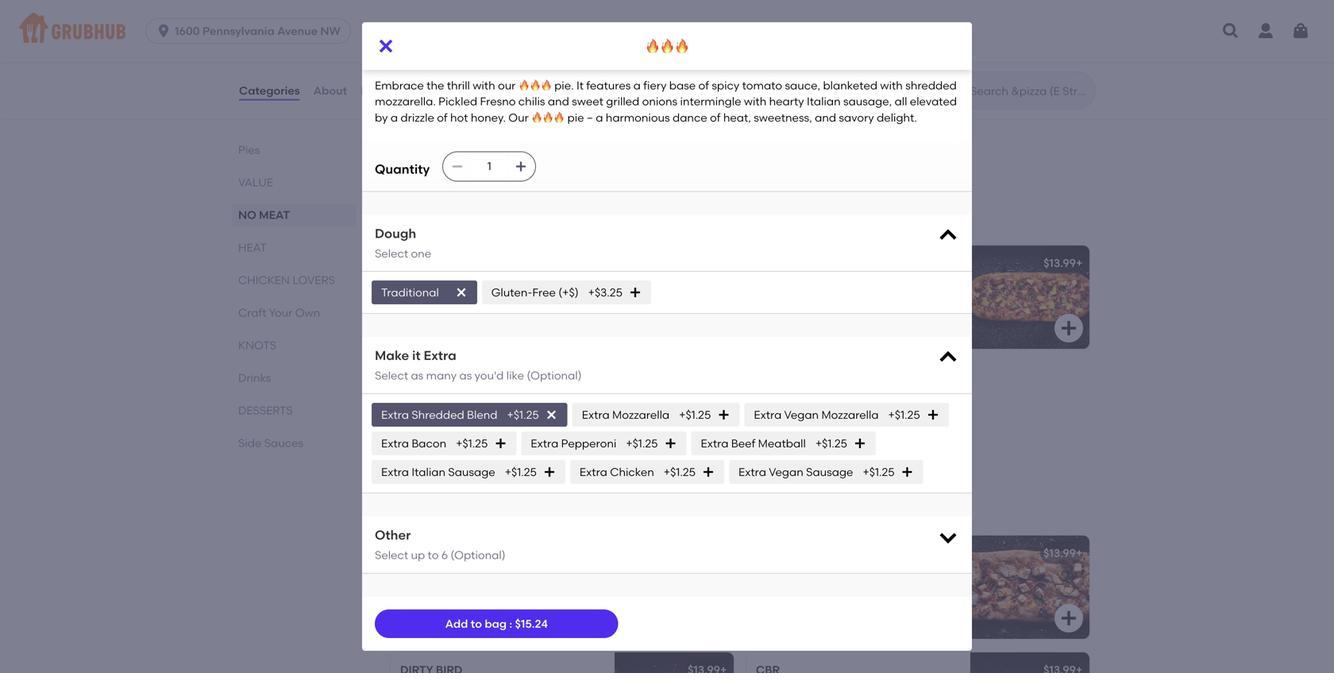 Task type: describe. For each thing, give the bounding box(es) containing it.
pineapple jack'd image
[[971, 246, 1090, 349]]

gluten-
[[492, 286, 533, 299]]

thrill
[[447, 79, 470, 92]]

it
[[577, 79, 584, 92]]

0 horizontal spatial with
[[473, 79, 496, 92]]

reviews
[[361, 84, 405, 97]]

+ for chicken lovers
[[1077, 546, 1083, 560]]

2 horizontal spatial a
[[634, 79, 641, 92]]

(optional) inside "make it extra select as many as you'd like (optional)"
[[527, 369, 582, 382]]

other select up to 6 (optional)
[[375, 527, 506, 562]]

search icon image
[[946, 81, 965, 100]]

about
[[314, 84, 347, 97]]

extra shredded blend
[[381, 408, 498, 421]]

features
[[587, 79, 631, 92]]

🔥🔥🔥 up fiery
[[645, 37, 690, 55]]

🔥🔥🔥 up chilis
[[519, 79, 552, 92]]

0 vertical spatial chicken lovers
[[238, 273, 335, 287]]

extra for extra chicken
[[580, 465, 608, 479]]

make it extra select as many as you'd like (optional)
[[375, 348, 582, 382]]

1600 pennsylvania avenue nw button
[[145, 18, 357, 44]]

1 horizontal spatial with
[[744, 95, 767, 108]]

drinks
[[238, 371, 271, 385]]

extra bacon
[[381, 436, 447, 450]]

own
[[295, 306, 320, 319]]

add to bag : $15.24
[[445, 617, 548, 630]]

extra vegan mozzarella
[[754, 408, 879, 421]]

+$1.25 for extra italian sausage
[[505, 465, 537, 479]]

select for dough
[[375, 247, 409, 260]]

+$1.25 for extra chicken
[[664, 465, 696, 479]]

pies
[[238, 143, 260, 157]]

1 horizontal spatial of
[[699, 79, 710, 92]]

one
[[411, 247, 432, 260]]

sweet
[[572, 95, 604, 108]]

delight.
[[877, 111, 918, 124]]

0 vertical spatial heat
[[388, 208, 433, 228]]

sausage,
[[844, 95, 892, 108]]

all
[[895, 95, 908, 108]]

elevated
[[910, 95, 958, 108]]

value
[[238, 176, 273, 189]]

1600
[[175, 24, 200, 38]]

extra italian sausage
[[381, 465, 496, 479]]

you'd
[[475, 369, 504, 382]]

base
[[670, 79, 696, 92]]

+$3.25
[[589, 286, 623, 299]]

🔥🔥🔥 down chilis
[[532, 111, 565, 124]]

+$1.25 for extra beef meatball
[[816, 436, 848, 450]]

extra for extra shredded blend
[[381, 408, 409, 421]]

make
[[375, 348, 409, 363]]

blk image
[[971, 536, 1090, 639]]

fresno
[[480, 95, 516, 108]]

simp image
[[971, 0, 1090, 59]]

many
[[426, 369, 457, 382]]

buffalo 66
[[400, 373, 468, 387]]

the outlaw
[[400, 546, 475, 560]]

gluten-free (+$)
[[492, 286, 579, 299]]

+$1.25 for extra shredded blend
[[507, 408, 539, 421]]

like
[[507, 369, 524, 382]]

outlaw
[[425, 546, 475, 560]]

extra mozzarella
[[582, 408, 670, 421]]

svg image inside main navigation navigation
[[1222, 21, 1241, 41]]

1 as from the left
[[411, 369, 424, 382]]

extra for extra mozzarella
[[582, 408, 610, 421]]

Input item quantity number field
[[472, 152, 507, 181]]

dirty bird image
[[615, 652, 734, 673]]

extra pepperoni
[[531, 436, 617, 450]]

vegan for sausage
[[769, 465, 804, 479]]

extra for extra vegan mozzarella
[[754, 408, 782, 421]]

pepperoni
[[561, 436, 617, 450]]

buffalo
[[400, 373, 452, 387]]

select inside "make it extra select as many as you'd like (optional)"
[[375, 369, 409, 382]]

extra chicken
[[580, 465, 655, 479]]

dough
[[375, 225, 416, 241]]

our
[[498, 79, 516, 92]]

desserts
[[238, 404, 293, 417]]

1 vertical spatial and
[[815, 111, 837, 124]]

the outlaw image
[[615, 536, 734, 639]]

+$1.25 for extra mozzarella
[[679, 408, 711, 421]]

svg image inside '1600 pennsylvania avenue nw' button
[[156, 23, 172, 39]]

main navigation navigation
[[0, 0, 1335, 62]]

blanketed
[[824, 79, 878, 92]]

meatball
[[759, 436, 806, 450]]

the
[[400, 546, 422, 560]]

1 mozzarella from the left
[[613, 408, 670, 421]]

fiery
[[644, 79, 667, 92]]

extra inside "make it extra select as many as you'd like (optional)"
[[424, 348, 457, 363]]

meat
[[259, 208, 290, 222]]

extra vegan sausage
[[739, 465, 854, 479]]

blend
[[467, 408, 498, 421]]

your
[[269, 306, 293, 319]]

harmonious
[[606, 111, 670, 124]]

extra beef meatball
[[701, 436, 806, 450]]

knots
[[238, 338, 277, 352]]

traditional
[[381, 286, 439, 299]]

select for other
[[375, 548, 409, 562]]

extra for extra vegan sausage
[[739, 465, 767, 479]]

extra for extra pepperoni
[[531, 436, 559, 450]]

shredded
[[412, 408, 465, 421]]

0 vertical spatial and
[[548, 95, 570, 108]]

pie
[[568, 111, 584, 124]]

craft your own
[[238, 306, 320, 319]]

categories
[[239, 84, 300, 97]]

+ for heat
[[1077, 256, 1083, 270]]

1 horizontal spatial chicken
[[388, 498, 469, 518]]

reviews button
[[360, 62, 406, 119]]

dance
[[673, 111, 708, 124]]

other
[[375, 527, 411, 543]]

italian inside embrace the thrill with our 🔥🔥🔥 pie. it features a fiery base of spicy tomato sauce, blanketed with shredded mozzarella. pickled fresno chilis and sweet grilled onions intermingle with hearty italian sausage, all elevated by a drizzle of hot honey. our 🔥🔥🔥 pie – a harmonious dance of heat, sweetness, and savory delight.
[[807, 95, 841, 108]]

66
[[455, 373, 468, 387]]



Task type: vqa. For each thing, say whether or not it's contained in the screenshot.
SWEETNESS,
yes



Task type: locate. For each thing, give the bounding box(es) containing it.
2 vertical spatial $13.99
[[1044, 546, 1077, 560]]

and left savory
[[815, 111, 837, 124]]

pie.
[[555, 79, 574, 92]]

with
[[473, 79, 496, 92], [881, 79, 903, 92], [744, 95, 767, 108]]

a right – on the top of the page
[[596, 111, 603, 124]]

italian down sauce,
[[807, 95, 841, 108]]

2 sausage from the left
[[807, 465, 854, 479]]

extra up extra bacon
[[381, 408, 409, 421]]

0 vertical spatial to
[[428, 548, 439, 562]]

mozzarella up "extra vegan sausage"
[[822, 408, 879, 421]]

$13.99 + for heat
[[1044, 256, 1083, 270]]

italian down bacon
[[412, 465, 446, 479]]

heat,
[[724, 111, 752, 124]]

extra
[[424, 348, 457, 363], [381, 408, 409, 421], [582, 408, 610, 421], [754, 408, 782, 421], [381, 436, 409, 450], [531, 436, 559, 450], [701, 436, 729, 450], [381, 465, 409, 479], [580, 465, 608, 479], [739, 465, 767, 479]]

shredded
[[906, 79, 957, 92]]

sweetness,
[[754, 111, 813, 124]]

(optional) right 6
[[451, 548, 506, 562]]

2 horizontal spatial of
[[710, 111, 721, 124]]

pennsylvania
[[203, 24, 275, 38]]

buffalo 66 image
[[615, 362, 734, 466]]

of
[[699, 79, 710, 92], [437, 111, 448, 124], [710, 111, 721, 124]]

beef
[[732, 436, 756, 450]]

+$1.25
[[507, 408, 539, 421], [679, 408, 711, 421], [889, 408, 921, 421], [456, 436, 488, 450], [626, 436, 658, 450], [816, 436, 848, 450], [505, 465, 537, 479], [664, 465, 696, 479], [863, 465, 895, 479]]

0 vertical spatial +
[[721, 83, 727, 97]]

chicken lovers
[[238, 273, 335, 287], [388, 498, 540, 518]]

$13.99 for chicken lovers
[[1044, 546, 1077, 560]]

spicy
[[712, 79, 740, 92]]

select down 'dough'
[[375, 247, 409, 260]]

0 vertical spatial select
[[375, 247, 409, 260]]

with down tomato
[[744, 95, 767, 108]]

0 horizontal spatial as
[[411, 369, 424, 382]]

select inside the other select up to 6 (optional)
[[375, 548, 409, 562]]

2 as from the left
[[460, 369, 472, 382]]

the billie image
[[615, 0, 734, 59]]

intermingle
[[681, 95, 742, 108]]

bag
[[485, 617, 507, 630]]

grilled
[[607, 95, 640, 108]]

+$1.25 for extra pepperoni
[[626, 436, 658, 450]]

tomato
[[743, 79, 783, 92]]

1600 pennsylvania avenue nw
[[175, 24, 341, 38]]

0 vertical spatial chicken
[[238, 273, 290, 287]]

sausage for extra italian sausage
[[448, 465, 496, 479]]

0 vertical spatial $13.99
[[688, 83, 721, 97]]

it
[[412, 348, 421, 363]]

sausage
[[448, 465, 496, 479], [807, 465, 854, 479]]

0 vertical spatial (optional)
[[527, 369, 582, 382]]

1 horizontal spatial chicken lovers
[[388, 498, 540, 518]]

with up the 'all'
[[881, 79, 903, 92]]

as left you'd at the bottom left of page
[[460, 369, 472, 382]]

mozzarella up chicken
[[613, 408, 670, 421]]

2 mozzarella from the left
[[822, 408, 879, 421]]

of down intermingle
[[710, 111, 721, 124]]

1 horizontal spatial and
[[815, 111, 837, 124]]

1 horizontal spatial lovers
[[473, 498, 540, 518]]

2 vertical spatial select
[[375, 548, 409, 562]]

0 vertical spatial lovers
[[293, 273, 335, 287]]

:
[[510, 617, 513, 630]]

0 horizontal spatial mozzarella
[[613, 408, 670, 421]]

onions
[[643, 95, 678, 108]]

extra up many
[[424, 348, 457, 363]]

sausage for extra vegan sausage
[[807, 465, 854, 479]]

extra up 'pepperoni'
[[582, 408, 610, 421]]

lovers up the outlaw
[[473, 498, 540, 518]]

chicken lovers up 'your'
[[238, 273, 335, 287]]

chicken
[[610, 465, 655, 479]]

sauce,
[[785, 79, 821, 92]]

2 horizontal spatial with
[[881, 79, 903, 92]]

2 vertical spatial $13.99 +
[[1044, 546, 1083, 560]]

1 vertical spatial $13.99 +
[[1044, 256, 1083, 270]]

0 horizontal spatial to
[[428, 548, 439, 562]]

1 horizontal spatial a
[[596, 111, 603, 124]]

2 vertical spatial +
[[1077, 546, 1083, 560]]

svg image
[[1222, 21, 1241, 41], [377, 37, 396, 56], [452, 160, 464, 173], [515, 160, 528, 173], [938, 224, 960, 247], [455, 286, 468, 299], [629, 286, 642, 299], [1060, 319, 1079, 338], [546, 408, 558, 421], [718, 408, 730, 421], [854, 437, 867, 450], [902, 466, 914, 478], [938, 526, 960, 548], [1060, 609, 1079, 628]]

buffalo 66 button
[[391, 362, 734, 466]]

1 vertical spatial vegan
[[769, 465, 804, 479]]

about button
[[313, 62, 348, 119]]

pickled
[[439, 95, 478, 108]]

chicken up "craft"
[[238, 273, 290, 287]]

savory
[[839, 111, 875, 124]]

extra left 'pepperoni'
[[531, 436, 559, 450]]

honey.
[[471, 111, 506, 124]]

+$1.25 for extra vegan sausage
[[863, 465, 895, 479]]

1 horizontal spatial italian
[[807, 95, 841, 108]]

extra for extra bacon
[[381, 436, 409, 450]]

1 vertical spatial select
[[375, 369, 409, 382]]

0 horizontal spatial of
[[437, 111, 448, 124]]

to left bag
[[471, 617, 482, 630]]

0 vertical spatial italian
[[807, 95, 841, 108]]

side sauces
[[238, 436, 304, 450]]

1 vertical spatial (optional)
[[451, 548, 506, 562]]

extra down extra bacon
[[381, 465, 409, 479]]

dough select one
[[375, 225, 432, 260]]

0 vertical spatial vegan
[[785, 408, 819, 421]]

extra down 'pepperoni'
[[580, 465, 608, 479]]

🔥🔥🔥 button
[[391, 246, 734, 349]]

0 horizontal spatial and
[[548, 95, 570, 108]]

1 sausage from the left
[[448, 465, 496, 479]]

(optional) right like
[[527, 369, 582, 382]]

chicken down extra italian sausage
[[388, 498, 469, 518]]

extra left beef
[[701, 436, 729, 450]]

the outlaw button
[[391, 536, 734, 639]]

1 horizontal spatial mozzarella
[[822, 408, 879, 421]]

free
[[533, 286, 556, 299]]

1 horizontal spatial as
[[460, 369, 472, 382]]

to left 6
[[428, 548, 439, 562]]

no
[[238, 208, 257, 222]]

extra for extra italian sausage
[[381, 465, 409, 479]]

3 select from the top
[[375, 548, 409, 562]]

chilis
[[519, 95, 545, 108]]

extra left bacon
[[381, 436, 409, 450]]

the
[[427, 79, 445, 92]]

mozzarella.
[[375, 95, 436, 108]]

0 horizontal spatial italian
[[412, 465, 446, 479]]

of left the hot
[[437, 111, 448, 124]]

vegan down the meatball
[[769, 465, 804, 479]]

0 horizontal spatial (optional)
[[451, 548, 506, 562]]

0 horizontal spatial sausage
[[448, 465, 496, 479]]

and down pie. at the top left
[[548, 95, 570, 108]]

hot
[[451, 111, 468, 124]]

by
[[375, 111, 388, 124]]

1 select from the top
[[375, 247, 409, 260]]

bacon
[[412, 436, 447, 450]]

vegan for mozzarella
[[785, 408, 819, 421]]

a
[[634, 79, 641, 92], [391, 111, 398, 124], [596, 111, 603, 124]]

mozzarella
[[613, 408, 670, 421], [822, 408, 879, 421]]

heat down no
[[238, 241, 267, 254]]

+
[[721, 83, 727, 97], [1077, 256, 1083, 270], [1077, 546, 1083, 560]]

no meat
[[238, 208, 290, 222]]

+$1.25 for extra bacon
[[456, 436, 488, 450]]

vegan up the meatball
[[785, 408, 819, 421]]

sausage down blend
[[448, 465, 496, 479]]

$13.99 + for chicken lovers
[[1044, 546, 1083, 560]]

1 vertical spatial to
[[471, 617, 482, 630]]

+$1.25 for extra vegan mozzarella
[[889, 408, 921, 421]]

side
[[238, 436, 262, 450]]

quantity
[[375, 161, 430, 177]]

a right by
[[391, 111, 398, 124]]

2 select from the top
[[375, 369, 409, 382]]

🔥🔥🔥 up traditional
[[400, 256, 434, 270]]

italian
[[807, 95, 841, 108], [412, 465, 446, 479]]

as down it
[[411, 369, 424, 382]]

embrace the thrill with our 🔥🔥🔥 pie. it features a fiery base of spicy tomato sauce, blanketed with shredded mozzarella. pickled fresno chilis and sweet grilled onions intermingle with hearty italian sausage, all elevated by a drizzle of hot honey. our 🔥🔥🔥 pie – a harmonious dance of heat, sweetness, and savory delight.
[[375, 79, 960, 124]]

🔥🔥🔥 inside 🔥🔥🔥 button
[[400, 256, 434, 270]]

buffy image
[[615, 72, 734, 176]]

with up fresno
[[473, 79, 496, 92]]

1 vertical spatial heat
[[238, 241, 267, 254]]

our
[[509, 111, 529, 124]]

1 horizontal spatial heat
[[388, 208, 433, 228]]

a left fiery
[[634, 79, 641, 92]]

of up intermingle
[[699, 79, 710, 92]]

nw
[[321, 24, 341, 38]]

select inside "dough select one"
[[375, 247, 409, 260]]

0 horizontal spatial heat
[[238, 241, 267, 254]]

🔥🔥🔥
[[645, 37, 690, 55], [519, 79, 552, 92], [532, 111, 565, 124], [400, 256, 434, 270]]

0 vertical spatial $13.99 +
[[688, 83, 727, 97]]

select down make
[[375, 369, 409, 382]]

(optional) inside the other select up to 6 (optional)
[[451, 548, 506, 562]]

$13.99
[[688, 83, 721, 97], [1044, 256, 1077, 270], [1044, 546, 1077, 560]]

1 vertical spatial +
[[1077, 256, 1083, 270]]

chicken
[[238, 273, 290, 287], [388, 498, 469, 518]]

1 horizontal spatial (optional)
[[527, 369, 582, 382]]

0 horizontal spatial chicken lovers
[[238, 273, 335, 287]]

heat up one
[[388, 208, 433, 228]]

1 vertical spatial chicken
[[388, 498, 469, 518]]

Search &pizza (E Street) search field
[[969, 83, 1091, 99]]

🔥🔥🔥 image
[[615, 246, 734, 349]]

hearty
[[770, 95, 805, 108]]

buffy
[[400, 83, 436, 97]]

1 horizontal spatial to
[[471, 617, 482, 630]]

cbr image
[[971, 652, 1090, 673]]

$13.99 for heat
[[1044, 256, 1077, 270]]

6
[[442, 548, 448, 562]]

extra down the extra beef meatball
[[739, 465, 767, 479]]

select down "other"
[[375, 548, 409, 562]]

1 vertical spatial chicken lovers
[[388, 498, 540, 518]]

to inside the other select up to 6 (optional)
[[428, 548, 439, 562]]

0 horizontal spatial a
[[391, 111, 398, 124]]

$13.99 +
[[688, 83, 727, 97], [1044, 256, 1083, 270], [1044, 546, 1083, 560]]

drizzle
[[401, 111, 435, 124]]

extra up the meatball
[[754, 408, 782, 421]]

1 vertical spatial italian
[[412, 465, 446, 479]]

and
[[548, 95, 570, 108], [815, 111, 837, 124]]

sauces
[[264, 436, 304, 450]]

1 vertical spatial lovers
[[473, 498, 540, 518]]

0 horizontal spatial chicken
[[238, 273, 290, 287]]

sausage down extra vegan mozzarella
[[807, 465, 854, 479]]

extra for extra beef meatball
[[701, 436, 729, 450]]

1 vertical spatial $13.99
[[1044, 256, 1077, 270]]

chicken lovers up the other select up to 6 (optional)
[[388, 498, 540, 518]]

svg image
[[1292, 21, 1311, 41], [156, 23, 172, 39], [704, 319, 723, 338], [938, 347, 960, 369], [927, 408, 940, 421], [704, 435, 723, 455], [494, 437, 507, 450], [665, 437, 677, 450], [543, 466, 556, 478], [702, 466, 715, 478]]

1 horizontal spatial sausage
[[807, 465, 854, 479]]

vegan
[[785, 408, 819, 421], [769, 465, 804, 479]]

add
[[445, 617, 468, 630]]

(+$)
[[559, 286, 579, 299]]

$15.24
[[515, 617, 548, 630]]

craft
[[238, 306, 267, 319]]

lovers up own
[[293, 273, 335, 287]]

0 horizontal spatial lovers
[[293, 273, 335, 287]]



